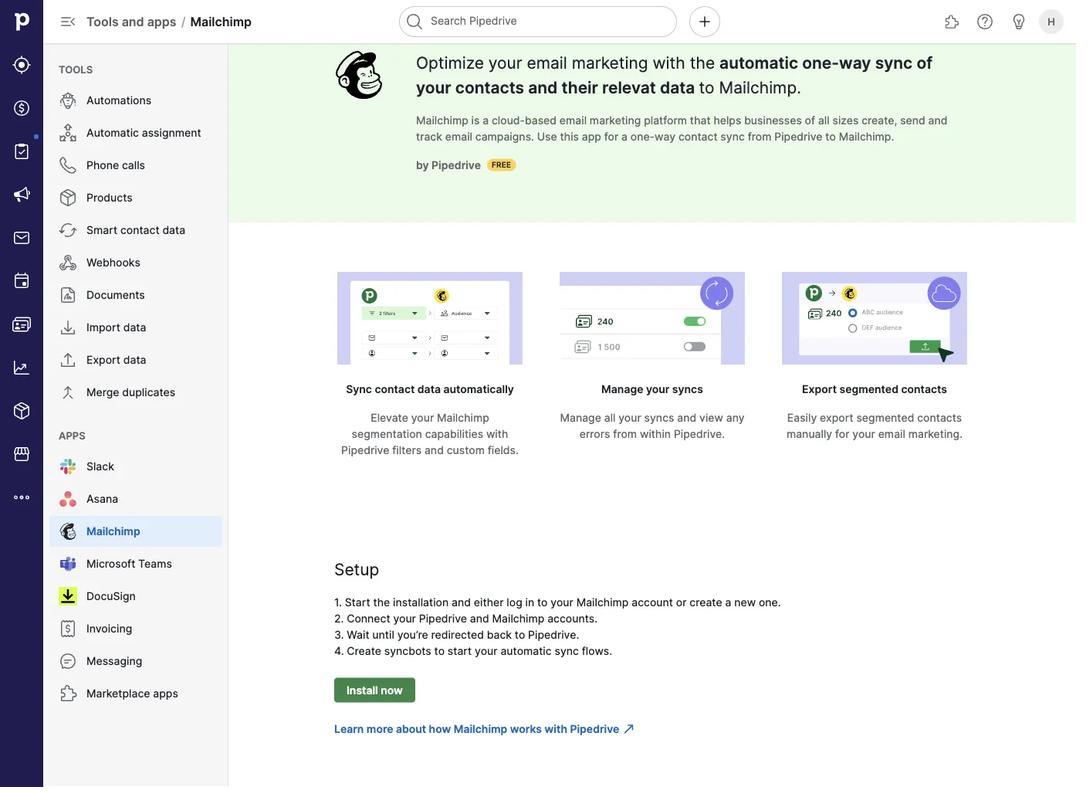 Task type: locate. For each thing, give the bounding box(es) containing it.
leads image
[[12, 56, 31, 74]]

this
[[560, 130, 579, 143]]

0 horizontal spatial for
[[605, 130, 619, 143]]

1 horizontal spatial contact
[[375, 383, 415, 396]]

0 horizontal spatial a
[[483, 114, 489, 127]]

0 vertical spatial export
[[87, 353, 120, 367]]

manage up the errors
[[560, 412, 602, 425]]

and down either
[[470, 613, 490, 626]]

automatic down back
[[501, 645, 552, 658]]

0 horizontal spatial mailchimp.
[[720, 78, 802, 97]]

calls
[[122, 159, 145, 172]]

0 horizontal spatial manage
[[560, 412, 602, 425]]

apps down messaging link
[[153, 687, 178, 700]]

1 vertical spatial all
[[605, 412, 616, 425]]

2 vertical spatial with
[[545, 723, 568, 736]]

syncs up within
[[645, 412, 675, 425]]

color undefined image left import at the left top
[[59, 318, 77, 337]]

export down import at the left top
[[87, 353, 120, 367]]

1 vertical spatial way
[[655, 130, 676, 143]]

0 horizontal spatial one-
[[631, 130, 655, 143]]

Search Pipedrive field
[[399, 6, 677, 37]]

asana link
[[49, 484, 222, 514]]

0 vertical spatial tools
[[87, 14, 119, 29]]

color undefined image inside phone calls link
[[59, 156, 77, 175]]

1 horizontal spatial sync
[[721, 130, 745, 143]]

0 vertical spatial pipedrive.
[[674, 428, 725, 441]]

0 horizontal spatial export
[[87, 353, 120, 367]]

and down capabilities
[[425, 444, 444, 457]]

microsoft
[[87, 557, 135, 570]]

0 vertical spatial contact
[[679, 130, 718, 143]]

of
[[917, 53, 933, 73], [805, 114, 816, 127]]

0 vertical spatial one-
[[803, 53, 840, 73]]

1 vertical spatial contact
[[120, 224, 160, 237]]

the inside the 1. start the installation and either log in to your mailchimp account or create a new one. 2. connect your pipedrive and mailchimp accounts. 3. wait until you're redirected back to pipedrive. 4. create syncbots to start your automatic sync flows.
[[373, 596, 390, 609]]

pipedrive up redirected at the left bottom of page
[[419, 613, 467, 626]]

sales inbox image
[[12, 229, 31, 247]]

color undefined image for automatic assignment
[[59, 124, 77, 142]]

more image
[[12, 488, 31, 507]]

color undefined image for marketplace apps
[[59, 684, 77, 703]]

1 horizontal spatial with
[[545, 723, 568, 736]]

color undefined image inside mailchimp link
[[59, 522, 77, 541]]

way down the platform
[[655, 130, 676, 143]]

mailchimp. up "businesses"
[[720, 78, 802, 97]]

1 horizontal spatial one-
[[803, 53, 840, 73]]

campaigns image
[[12, 185, 31, 204]]

0 vertical spatial manage
[[602, 383, 644, 396]]

segmented up "easily export segmented contacts manually for your email marketing."
[[840, 383, 899, 396]]

0 vertical spatial from
[[748, 130, 772, 143]]

color undefined image inside "asana" link
[[59, 490, 77, 508]]

color undefined image left microsoft
[[59, 555, 77, 573]]

and up based
[[528, 78, 558, 97]]

1 vertical spatial sync
[[721, 130, 745, 143]]

pipedrive inside the "elevate your mailchimp segmentation capabilities with pipedrive filters and custom fields."
[[341, 444, 390, 457]]

one- inside mailchimp is a cloud-based email marketing platform that helps businesses of all sizes create, send and track email campaigns. use this app for a one-way contact sync from pipedrive to mailchimp.
[[631, 130, 655, 143]]

learn
[[334, 723, 364, 736]]

app
[[582, 130, 602, 143]]

automatic
[[720, 53, 799, 73], [501, 645, 552, 658]]

of left sizes
[[805, 114, 816, 127]]

mailchimp up accounts.
[[577, 596, 629, 609]]

and left view
[[678, 412, 697, 425]]

for down export
[[836, 428, 850, 441]]

2 vertical spatial contacts
[[918, 412, 963, 425]]

manage
[[602, 383, 644, 396], [560, 412, 602, 425]]

data right import at the left top
[[123, 321, 146, 334]]

sync down helps
[[721, 130, 745, 143]]

10 color undefined image from the top
[[59, 684, 77, 703]]

pipedrive inside the 1. start the installation and either log in to your mailchimp account or create a new one. 2. connect your pipedrive and mailchimp accounts. 3. wait until you're redirected back to pipedrive. 4. create syncbots to start your automatic sync flows.
[[419, 613, 467, 626]]

of inside mailchimp is a cloud-based email marketing platform that helps businesses of all sizes create, send and track email campaigns. use this app for a one-way contact sync from pipedrive to mailchimp.
[[805, 114, 816, 127]]

mailchimp inside menu item
[[87, 525, 140, 538]]

1 horizontal spatial from
[[748, 130, 772, 143]]

0 horizontal spatial of
[[805, 114, 816, 127]]

color undefined image inside merge duplicates link
[[59, 383, 77, 402]]

0 vertical spatial with
[[653, 53, 686, 73]]

easily
[[788, 412, 817, 425]]

mailchimp. down create,
[[839, 130, 895, 143]]

1 vertical spatial segmented
[[857, 412, 915, 425]]

color undefined image inside import data 'link'
[[59, 318, 77, 337]]

from down "businesses"
[[748, 130, 772, 143]]

for inside "easily export segmented contacts manually for your email marketing."
[[836, 428, 850, 441]]

view
[[700, 412, 724, 425]]

pipedrive left color link icon
[[570, 723, 620, 736]]

sync up create,
[[876, 53, 913, 73]]

sync contact data automatically
[[346, 383, 514, 396]]

1 horizontal spatial way
[[840, 53, 872, 73]]

0 horizontal spatial from
[[614, 428, 637, 441]]

1 horizontal spatial mailchimp.
[[839, 130, 895, 143]]

color undefined image for invoicing
[[59, 619, 77, 638]]

marketplace apps link
[[49, 678, 222, 709]]

from right the errors
[[614, 428, 637, 441]]

way inside automatic one-way sync of your contacts and their relevat data
[[840, 53, 872, 73]]

the down quick add image
[[690, 53, 715, 73]]

smart contact data link
[[49, 215, 222, 246]]

of up send
[[917, 53, 933, 73]]

contact up elevate at the left bottom
[[375, 383, 415, 396]]

color link image
[[623, 723, 635, 736]]

any
[[727, 412, 745, 425]]

1 vertical spatial export
[[803, 383, 837, 396]]

export inside menu
[[87, 353, 120, 367]]

with inside the "elevate your mailchimp segmentation capabilities with pipedrive filters and custom fields."
[[487, 428, 509, 441]]

0 vertical spatial a
[[483, 114, 489, 127]]

with
[[653, 53, 686, 73], [487, 428, 509, 441], [545, 723, 568, 736]]

0 vertical spatial way
[[840, 53, 872, 73]]

quick add image
[[696, 12, 714, 31]]

0 horizontal spatial the
[[373, 596, 390, 609]]

color undefined image inside products link
[[59, 188, 77, 207]]

data inside smart contact data link
[[163, 224, 185, 237]]

color undefined image left docusign
[[59, 587, 77, 606]]

install
[[347, 684, 378, 697]]

0 horizontal spatial contact
[[120, 224, 160, 237]]

0 vertical spatial apps
[[147, 14, 177, 29]]

color undefined image
[[59, 156, 77, 175], [59, 188, 77, 207], [59, 221, 77, 239], [59, 253, 77, 272], [59, 318, 77, 337], [59, 383, 77, 402], [59, 555, 77, 573], [59, 587, 77, 606], [59, 619, 77, 638], [59, 684, 77, 703]]

automatic one-way sync of your contacts and their relevat data
[[416, 53, 933, 97]]

merge duplicates link
[[49, 377, 222, 408]]

and
[[122, 14, 144, 29], [528, 78, 558, 97], [929, 114, 948, 127], [678, 412, 697, 425], [425, 444, 444, 457], [452, 596, 471, 609], [470, 613, 490, 626]]

automatic up to mailchimp.
[[720, 53, 799, 73]]

color undefined image inside marketplace apps link
[[59, 684, 77, 703]]

1 vertical spatial mailchimp.
[[839, 130, 895, 143]]

invoicing
[[87, 622, 132, 635]]

1 horizontal spatial automatic
[[720, 53, 799, 73]]

1 vertical spatial tools
[[59, 63, 93, 75]]

mailchimp inside mailchimp is a cloud-based email marketing platform that helps businesses of all sizes create, send and track email campaigns. use this app for a one-way contact sync from pipedrive to mailchimp.
[[416, 114, 469, 127]]

your down sync contact data automatically
[[411, 412, 434, 425]]

marketing.
[[909, 428, 963, 441]]

tools right menu toggle "icon"
[[87, 14, 119, 29]]

merge
[[87, 386, 119, 399]]

color undefined image
[[59, 91, 77, 110], [59, 124, 77, 142], [12, 142, 31, 161], [59, 286, 77, 304], [59, 351, 77, 369], [59, 457, 77, 476], [59, 490, 77, 508], [59, 522, 77, 541], [59, 652, 77, 670]]

phone calls link
[[49, 150, 222, 181]]

color undefined image left "marketplace" on the bottom left of page
[[59, 684, 77, 703]]

manage your syncs
[[602, 383, 704, 396]]

use
[[537, 130, 557, 143]]

color undefined image inside the webhooks link
[[59, 253, 77, 272]]

color undefined image inside docusign link
[[59, 587, 77, 606]]

1 vertical spatial marketing
[[590, 114, 641, 127]]

relevat
[[603, 78, 656, 97]]

quick help image
[[976, 12, 995, 31]]

color undefined image inside messaging link
[[59, 652, 77, 670]]

create,
[[862, 114, 898, 127]]

their
[[562, 78, 599, 97]]

data up the platform
[[660, 78, 695, 97]]

one- up sizes
[[803, 53, 840, 73]]

to down sizes
[[826, 130, 836, 143]]

1 horizontal spatial all
[[819, 114, 830, 127]]

4 color undefined image from the top
[[59, 253, 77, 272]]

a left new
[[726, 596, 732, 609]]

mailchimp.
[[720, 78, 802, 97], [839, 130, 895, 143]]

color undefined image inside smart contact data link
[[59, 221, 77, 239]]

sync left flows.
[[555, 645, 579, 658]]

works
[[510, 723, 542, 736]]

either
[[474, 596, 504, 609]]

pipedrive. inside the 1. start the installation and either log in to your mailchimp account or create a new one. 2. connect your pipedrive and mailchimp accounts. 3. wait until you're redirected back to pipedrive. 4. create syncbots to start your automatic sync flows.
[[528, 629, 580, 642]]

manage up manage all your syncs and view any errors from within pipedrive.
[[602, 383, 644, 396]]

sync
[[346, 383, 372, 396]]

all inside mailchimp is a cloud-based email marketing platform that helps businesses of all sizes create, send and track email campaigns. use this app for a one-way contact sync from pipedrive to mailchimp.
[[819, 114, 830, 127]]

with up fields.
[[487, 428, 509, 441]]

1 vertical spatial apps
[[153, 687, 178, 700]]

with right works
[[545, 723, 568, 736]]

and right send
[[929, 114, 948, 127]]

apps left /
[[147, 14, 177, 29]]

menu
[[0, 0, 43, 787], [43, 43, 229, 787]]

data up the webhooks link
[[163, 224, 185, 237]]

the up connect in the left bottom of the page
[[373, 596, 390, 609]]

mailchimp up microsoft
[[87, 525, 140, 538]]

pipedrive. down accounts.
[[528, 629, 580, 642]]

2 vertical spatial contact
[[375, 383, 415, 396]]

5 color undefined image from the top
[[59, 318, 77, 337]]

0 horizontal spatial all
[[605, 412, 616, 425]]

2 horizontal spatial contact
[[679, 130, 718, 143]]

2 horizontal spatial sync
[[876, 53, 913, 73]]

contact down 'that'
[[679, 130, 718, 143]]

mailchimp right /
[[190, 14, 252, 29]]

color undefined image inside automatic assignment link
[[59, 124, 77, 142]]

mailchimp up track
[[416, 114, 469, 127]]

mailchimp up capabilities
[[437, 412, 490, 425]]

and inside automatic one-way sync of your contacts and their relevat data
[[528, 78, 558, 97]]

7 color undefined image from the top
[[59, 555, 77, 573]]

color undefined image left webhooks
[[59, 253, 77, 272]]

your up within
[[619, 412, 642, 425]]

export segmented contacts
[[803, 383, 948, 396]]

capabilities
[[425, 428, 484, 441]]

your up accounts.
[[551, 596, 574, 609]]

2 color undefined image from the top
[[59, 188, 77, 207]]

color undefined image left merge
[[59, 383, 77, 402]]

your down export
[[853, 428, 876, 441]]

contact inside smart contact data link
[[120, 224, 160, 237]]

h
[[1048, 15, 1056, 27]]

color undefined image left products
[[59, 188, 77, 207]]

color undefined image inside export data link
[[59, 351, 77, 369]]

sales assistant image
[[1010, 12, 1029, 31]]

a inside the 1. start the installation and either log in to your mailchimp account or create a new one. 2. connect your pipedrive and mailchimp accounts. 3. wait until you're redirected back to pipedrive. 4. create syncbots to start your automatic sync flows.
[[726, 596, 732, 609]]

platform
[[644, 114, 687, 127]]

2 vertical spatial sync
[[555, 645, 579, 658]]

manage all your syncs and view any errors from within pipedrive.
[[560, 412, 745, 441]]

1 horizontal spatial a
[[622, 130, 628, 143]]

2 vertical spatial a
[[726, 596, 732, 609]]

2 horizontal spatial a
[[726, 596, 732, 609]]

is
[[472, 114, 480, 127]]

pipedrive right by
[[432, 159, 481, 172]]

pipedrive down "businesses"
[[775, 130, 823, 143]]

pipedrive. inside manage all your syncs and view any errors from within pipedrive.
[[674, 428, 725, 441]]

sync inside automatic one-way sync of your contacts and their relevat data
[[876, 53, 913, 73]]

data down import data 'link'
[[123, 353, 146, 367]]

to up 'that'
[[699, 78, 715, 97]]

automations link
[[49, 85, 222, 116]]

tools inside menu
[[59, 63, 93, 75]]

1 vertical spatial with
[[487, 428, 509, 441]]

1 vertical spatial automatic
[[501, 645, 552, 658]]

installation
[[393, 596, 449, 609]]

0 vertical spatial mailchimp.
[[720, 78, 802, 97]]

0 vertical spatial automatic
[[720, 53, 799, 73]]

with up the relevat
[[653, 53, 686, 73]]

in
[[526, 596, 535, 609]]

1 horizontal spatial export
[[803, 383, 837, 396]]

for right app
[[605, 130, 619, 143]]

0 horizontal spatial with
[[487, 428, 509, 441]]

of inside automatic one-way sync of your contacts and their relevat data
[[917, 53, 933, 73]]

how
[[429, 723, 451, 736]]

one- down the platform
[[631, 130, 655, 143]]

manage inside manage all your syncs and view any errors from within pipedrive.
[[560, 412, 602, 425]]

1 vertical spatial one-
[[631, 130, 655, 143]]

1 vertical spatial syncs
[[645, 412, 675, 425]]

color undefined image for asana
[[59, 490, 77, 508]]

0 vertical spatial syncs
[[673, 383, 704, 396]]

marketplace image
[[12, 445, 31, 463]]

3 color undefined image from the top
[[59, 221, 77, 239]]

by
[[416, 159, 429, 172]]

and left /
[[122, 14, 144, 29]]

color undefined image inside 'documents' link
[[59, 286, 77, 304]]

all left sizes
[[819, 114, 830, 127]]

syncs up view
[[673, 383, 704, 396]]

0 vertical spatial of
[[917, 53, 933, 73]]

1 vertical spatial pipedrive.
[[528, 629, 580, 642]]

way up sizes
[[840, 53, 872, 73]]

tools for tools and apps / mailchimp
[[87, 14, 119, 29]]

all up the errors
[[605, 412, 616, 425]]

1 vertical spatial from
[[614, 428, 637, 441]]

6 color undefined image from the top
[[59, 383, 77, 402]]

color undefined image inside automations link
[[59, 91, 77, 110]]

menu containing automations
[[43, 43, 229, 787]]

from inside mailchimp is a cloud-based email marketing platform that helps businesses of all sizes create, send and track email campaigns. use this app for a one-way contact sync from pipedrive to mailchimp.
[[748, 130, 772, 143]]

teams
[[138, 557, 172, 570]]

elevate your mailchimp segmentation capabilities with pipedrive filters and custom fields.
[[341, 412, 519, 457]]

install now link
[[334, 678, 415, 703]]

0 horizontal spatial way
[[655, 130, 676, 143]]

email down is on the top of page
[[445, 130, 473, 143]]

import
[[87, 321, 120, 334]]

your down "optimize"
[[416, 78, 452, 97]]

automations
[[87, 94, 152, 107]]

a right app
[[622, 130, 628, 143]]

slack link
[[49, 451, 222, 482]]

0 vertical spatial for
[[605, 130, 619, 143]]

0 vertical spatial the
[[690, 53, 715, 73]]

data
[[660, 78, 695, 97], [163, 224, 185, 237], [123, 321, 146, 334], [123, 353, 146, 367], [418, 383, 441, 396]]

1 vertical spatial of
[[805, 114, 816, 127]]

color undefined image inside the "slack" link
[[59, 457, 77, 476]]

setup
[[334, 560, 379, 580]]

1 horizontal spatial for
[[836, 428, 850, 441]]

color undefined image left smart
[[59, 221, 77, 239]]

0 horizontal spatial sync
[[555, 645, 579, 658]]

docusign
[[87, 590, 136, 603]]

manage for manage your syncs
[[602, 383, 644, 396]]

1 vertical spatial the
[[373, 596, 390, 609]]

one-
[[803, 53, 840, 73], [631, 130, 655, 143]]

that
[[690, 114, 711, 127]]

color undefined image inside microsoft teams link
[[59, 555, 77, 573]]

1 vertical spatial manage
[[560, 412, 602, 425]]

1 vertical spatial for
[[836, 428, 850, 441]]

automatic inside automatic one-way sync of your contacts and their relevat data
[[720, 53, 799, 73]]

2 horizontal spatial with
[[653, 53, 686, 73]]

new
[[735, 596, 756, 609]]

learn more about how mailchimp works with pipedrive link
[[334, 721, 620, 738]]

install now
[[347, 684, 403, 697]]

tools down menu toggle "icon"
[[59, 63, 93, 75]]

your up manage all your syncs and view any errors from within pipedrive.
[[646, 383, 670, 396]]

duplicates
[[122, 386, 175, 399]]

or
[[676, 596, 687, 609]]

1 color undefined image from the top
[[59, 156, 77, 175]]

0 vertical spatial sync
[[876, 53, 913, 73]]

marketing up app
[[590, 114, 641, 127]]

contact up the webhooks link
[[120, 224, 160, 237]]

export up export
[[803, 383, 837, 396]]

1 horizontal spatial pipedrive.
[[674, 428, 725, 441]]

8 color undefined image from the top
[[59, 587, 77, 606]]

0 vertical spatial segmented
[[840, 383, 899, 396]]

9 color undefined image from the top
[[59, 619, 77, 638]]

marketing up the relevat
[[572, 53, 648, 73]]

pipedrive. down view
[[674, 428, 725, 441]]

0 horizontal spatial automatic
[[501, 645, 552, 658]]

1 horizontal spatial manage
[[602, 383, 644, 396]]

manage for manage all your syncs and view any errors from within pipedrive.
[[560, 412, 602, 425]]

segmented down export segmented contacts
[[857, 412, 915, 425]]

products image
[[12, 402, 31, 420]]

1.
[[334, 596, 342, 609]]

email left marketing.
[[879, 428, 906, 441]]

color undefined image left invoicing
[[59, 619, 77, 638]]

color undefined image inside invoicing link
[[59, 619, 77, 638]]

0 vertical spatial all
[[819, 114, 830, 127]]

activities image
[[12, 272, 31, 290]]

0 vertical spatial contacts
[[456, 78, 524, 97]]

pipedrive down "segmentation"
[[341, 444, 390, 457]]

a right is on the top of page
[[483, 114, 489, 127]]

invoicing link
[[49, 613, 222, 644]]

tools and apps / mailchimp
[[87, 14, 252, 29]]

redirected
[[431, 629, 484, 642]]

color undefined image left phone
[[59, 156, 77, 175]]

to right in
[[538, 596, 548, 609]]

1 horizontal spatial of
[[917, 53, 933, 73]]

4.
[[334, 645, 344, 658]]

0 vertical spatial marketing
[[572, 53, 648, 73]]

0 horizontal spatial pipedrive.
[[528, 629, 580, 642]]

automatic inside the 1. start the installation and either log in to your mailchimp account or create a new one. 2. connect your pipedrive and mailchimp accounts. 3. wait until you're redirected back to pipedrive. 4. create syncbots to start your automatic sync flows.
[[501, 645, 552, 658]]

mailchimp
[[190, 14, 252, 29], [416, 114, 469, 127], [437, 412, 490, 425], [87, 525, 140, 538], [577, 596, 629, 609], [492, 613, 545, 626], [454, 723, 508, 736]]



Task type: describe. For each thing, give the bounding box(es) containing it.
contact for smart contact data
[[120, 224, 160, 237]]

all inside manage all your syncs and view any errors from within pipedrive.
[[605, 412, 616, 425]]

color undefined image for slack
[[59, 457, 77, 476]]

microsoft teams link
[[49, 548, 222, 579]]

apps inside menu
[[153, 687, 178, 700]]

marketing inside mailchimp is a cloud-based email marketing platform that helps businesses of all sizes create, send and track email campaigns. use this app for a one-way contact sync from pipedrive to mailchimp.
[[590, 114, 641, 127]]

color undefined image for import data
[[59, 318, 77, 337]]

color undefined image for docusign
[[59, 587, 77, 606]]

and inside the "elevate your mailchimp segmentation capabilities with pipedrive filters and custom fields."
[[425, 444, 444, 457]]

helps
[[714, 114, 742, 127]]

pipedrive inside mailchimp is a cloud-based email marketing platform that helps businesses of all sizes create, send and track email campaigns. use this app for a one-way contact sync from pipedrive to mailchimp.
[[775, 130, 823, 143]]

more
[[367, 723, 393, 736]]

your inside "easily export segmented contacts manually for your email marketing."
[[853, 428, 876, 441]]

data inside import data 'link'
[[123, 321, 146, 334]]

phone
[[87, 159, 119, 172]]

log
[[507, 596, 523, 609]]

to left start
[[435, 645, 445, 658]]

and left either
[[452, 596, 471, 609]]

track
[[416, 130, 443, 143]]

free
[[492, 161, 512, 170]]

you're
[[398, 629, 428, 642]]

your inside automatic one-way sync of your contacts and their relevat data
[[416, 78, 452, 97]]

products link
[[49, 182, 222, 213]]

way inside mailchimp is a cloud-based email marketing platform that helps businesses of all sizes create, send and track email campaigns. use this app for a one-way contact sync from pipedrive to mailchimp.
[[655, 130, 676, 143]]

your down search pipedrive field
[[489, 53, 523, 73]]

3.
[[334, 629, 344, 642]]

businesses
[[745, 114, 802, 127]]

your inside manage all your syncs and view any errors from within pipedrive.
[[619, 412, 642, 425]]

color undefined image for messaging
[[59, 652, 77, 670]]

mailchimp link
[[49, 516, 222, 547]]

documents
[[87, 288, 145, 302]]

color undefined image for automations
[[59, 91, 77, 110]]

color undefined image for webhooks
[[59, 253, 77, 272]]

export for export data
[[87, 353, 120, 367]]

now
[[381, 684, 403, 697]]

apps
[[59, 429, 85, 441]]

mailchimp down log
[[492, 613, 545, 626]]

contacts inside automatic one-way sync of your contacts and their relevat data
[[456, 78, 524, 97]]

documents link
[[49, 280, 222, 311]]

webhooks
[[87, 256, 141, 269]]

segmentation
[[352, 428, 422, 441]]

by pipedrive
[[416, 159, 481, 172]]

merge duplicates
[[87, 386, 175, 399]]

contact for sync contact data automatically
[[375, 383, 415, 396]]

mailchimp is a cloud-based email marketing platform that helps businesses of all sizes create, send and track email campaigns. use this app for a one-way contact sync from pipedrive to mailchimp.
[[416, 114, 948, 143]]

connect
[[347, 613, 391, 626]]

to inside mailchimp is a cloud-based email marketing platform that helps businesses of all sizes create, send and track email campaigns. use this app for a one-way contact sync from pipedrive to mailchimp.
[[826, 130, 836, 143]]

about
[[396, 723, 426, 736]]

mailchimp. inside mailchimp is a cloud-based email marketing platform that helps businesses of all sizes create, send and track email campaigns. use this app for a one-way contact sync from pipedrive to mailchimp.
[[839, 130, 895, 143]]

color undefined image for products
[[59, 188, 77, 207]]

and inside manage all your syncs and view any errors from within pipedrive.
[[678, 412, 697, 425]]

deals image
[[12, 99, 31, 117]]

accounts.
[[548, 613, 598, 626]]

sync inside mailchimp is a cloud-based email marketing platform that helps businesses of all sizes create, send and track email campaigns. use this app for a one-way contact sync from pipedrive to mailchimp.
[[721, 130, 745, 143]]

color undefined image for microsoft teams
[[59, 555, 77, 573]]

for inside mailchimp is a cloud-based email marketing platform that helps businesses of all sizes create, send and track email campaigns. use this app for a one-way contact sync from pipedrive to mailchimp.
[[605, 130, 619, 143]]

to right back
[[515, 629, 525, 642]]

1. start the installation and either log in to your mailchimp account or create a new one. 2. connect your pipedrive and mailchimp accounts. 3. wait until you're redirected back to pipedrive. 4. create syncbots to start your automatic sync flows.
[[334, 596, 781, 658]]

easily export segmented contacts manually for your email marketing.
[[787, 412, 963, 441]]

send
[[901, 114, 926, 127]]

data inside export data link
[[123, 353, 146, 367]]

import data
[[87, 321, 146, 334]]

data up the "elevate your mailchimp segmentation capabilities with pipedrive filters and custom fields."
[[418, 383, 441, 396]]

sync inside the 1. start the installation and either log in to your mailchimp account or create a new one. 2. connect your pipedrive and mailchimp accounts. 3. wait until you're redirected back to pipedrive. 4. create syncbots to start your automatic sync flows.
[[555, 645, 579, 658]]

manually
[[787, 428, 833, 441]]

contacts inside "easily export segmented contacts manually for your email marketing."
[[918, 412, 963, 425]]

microsoft teams
[[87, 557, 172, 570]]

products
[[87, 191, 133, 204]]

insights image
[[12, 358, 31, 377]]

campaigns.
[[476, 130, 534, 143]]

optimize your email marketing with the
[[416, 53, 720, 73]]

menu toggle image
[[59, 12, 77, 31]]

syncbots
[[384, 645, 432, 658]]

mailchimp right how
[[454, 723, 508, 736]]

tools for tools
[[59, 63, 93, 75]]

email up their
[[527, 53, 568, 73]]

from inside manage all your syncs and view any errors from within pipedrive.
[[614, 428, 637, 441]]

email inside "easily export segmented contacts manually for your email marketing."
[[879, 428, 906, 441]]

within
[[640, 428, 671, 441]]

email up 'this'
[[560, 114, 587, 127]]

account
[[632, 596, 674, 609]]

your inside the "elevate your mailchimp segmentation capabilities with pipedrive filters and custom fields."
[[411, 412, 434, 425]]

slack
[[87, 460, 114, 473]]

wait
[[347, 629, 370, 642]]

mailchimp inside the "elevate your mailchimp segmentation capabilities with pipedrive filters and custom fields."
[[437, 412, 490, 425]]

create
[[347, 645, 382, 658]]

export data link
[[49, 344, 222, 375]]

contact inside mailchimp is a cloud-based email marketing platform that helps businesses of all sizes create, send and track email campaigns. use this app for a one-way contact sync from pipedrive to mailchimp.
[[679, 130, 718, 143]]

optimize
[[416, 53, 484, 73]]

home image
[[10, 10, 33, 33]]

export data
[[87, 353, 146, 367]]

smart contact data
[[87, 224, 185, 237]]

one.
[[759, 596, 781, 609]]

color undefined image for smart contact data
[[59, 221, 77, 239]]

fields.
[[488, 444, 519, 457]]

syncs inside manage all your syncs and view any errors from within pipedrive.
[[645, 412, 675, 425]]

until
[[373, 629, 395, 642]]

contacts image
[[12, 315, 31, 334]]

1 vertical spatial contacts
[[902, 383, 948, 396]]

back
[[487, 629, 512, 642]]

based
[[525, 114, 557, 127]]

/
[[181, 14, 186, 29]]

start
[[345, 596, 370, 609]]

export for export segmented contacts
[[803, 383, 837, 396]]

asana
[[87, 492, 118, 506]]

mailchimp menu item
[[43, 516, 229, 547]]

messaging
[[87, 655, 142, 668]]

1 vertical spatial a
[[622, 130, 628, 143]]

your up you're
[[393, 613, 416, 626]]

and inside mailchimp is a cloud-based email marketing platform that helps businesses of all sizes create, send and track email campaigns. use this app for a one-way contact sync from pipedrive to mailchimp.
[[929, 114, 948, 127]]

color undefined image for mailchimp
[[59, 522, 77, 541]]

color undefined image for merge duplicates
[[59, 383, 77, 402]]

filters
[[393, 444, 422, 457]]

to mailchimp.
[[699, 78, 802, 97]]

color undefined image for documents
[[59, 286, 77, 304]]

webhooks link
[[49, 247, 222, 278]]

smart
[[87, 224, 117, 237]]

1 horizontal spatial the
[[690, 53, 715, 73]]

cloud-
[[492, 114, 525, 127]]

color undefined image for phone calls
[[59, 156, 77, 175]]

color undefined image for export data
[[59, 351, 77, 369]]

one- inside automatic one-way sync of your contacts and their relevat data
[[803, 53, 840, 73]]

your down back
[[475, 645, 498, 658]]

docusign link
[[49, 581, 222, 612]]

custom
[[447, 444, 485, 457]]

segmented inside "easily export segmented contacts manually for your email marketing."
[[857, 412, 915, 425]]

automatic
[[87, 126, 139, 139]]

2.
[[334, 613, 344, 626]]

automatic assignment link
[[49, 117, 222, 148]]

start
[[448, 645, 472, 658]]

phone calls
[[87, 159, 145, 172]]

elevate
[[371, 412, 408, 425]]

data inside automatic one-way sync of your contacts and their relevat data
[[660, 78, 695, 97]]



Task type: vqa. For each thing, say whether or not it's contained in the screenshot.
'date'
no



